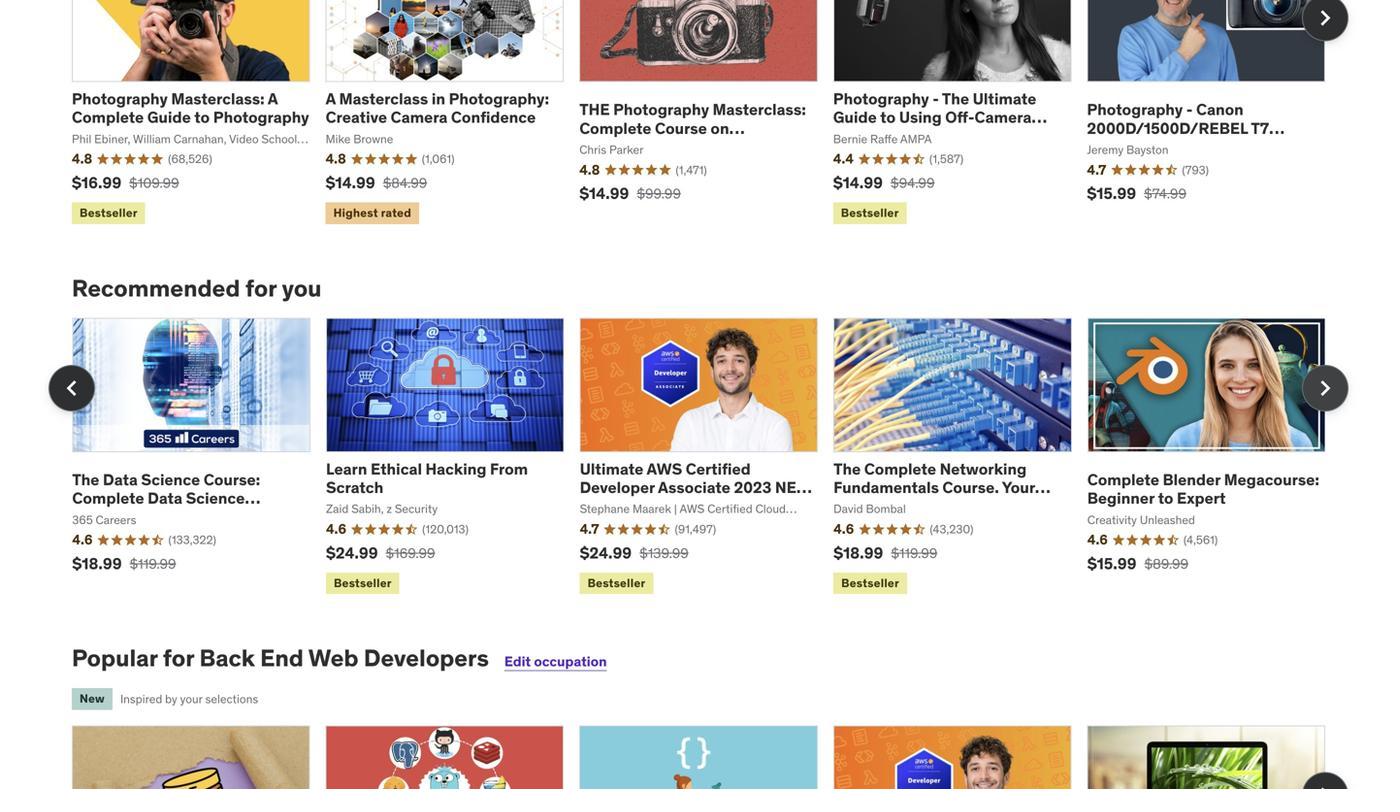 Task type: describe. For each thing, give the bounding box(es) containing it.
certified
[[686, 459, 751, 479]]

2 next image from the top
[[1310, 780, 1341, 789]]

carousel element containing learn ethical hacking from scratch
[[49, 318, 1349, 598]]

megacourse:
[[1225, 470, 1320, 490]]

for for you
[[245, 274, 277, 303]]

end
[[260, 644, 304, 673]]

ethical
[[371, 459, 422, 479]]

course:
[[204, 470, 260, 490]]

camera for 2000d/1500d/rebel
[[1087, 137, 1144, 157]]

the data science course: complete data science bootcamp 2023
[[72, 470, 260, 527]]

new
[[80, 691, 105, 706]]

to inside 'complete blender megacourse: beginner to expert'
[[1158, 488, 1174, 508]]

a masterclass in photography: creative camera confidence link
[[326, 89, 549, 127]]

associate
[[658, 478, 731, 497]]

occupation
[[534, 653, 607, 670]]

guide for photography
[[147, 107, 191, 127]]

the
[[580, 100, 610, 120]]

selections
[[205, 691, 258, 706]]

edit
[[505, 653, 531, 670]]

you
[[282, 274, 322, 303]]

2023 inside 'the data science course: complete data science bootcamp 2023'
[[152, 507, 190, 527]]

photography masterclass: a complete guide to photography link
[[72, 89, 309, 127]]

canon
[[1197, 100, 1244, 120]]

masterclass: inside photography masterclass: a complete guide to photography
[[171, 89, 265, 109]]

inspired by your selections
[[120, 691, 258, 706]]

complete inside the photography masterclass: complete course on photography
[[580, 118, 652, 138]]

complete inside 'the data science course: complete data science bootcamp 2023'
[[72, 488, 144, 508]]

carousel element containing photography masterclass: a complete guide to photography
[[72, 0, 1349, 228]]

start
[[880, 496, 916, 516]]

photography:
[[449, 89, 549, 109]]

developer
[[580, 478, 655, 497]]

course.
[[943, 478, 1000, 497]]

ultimate inside photography - the ultimate guide to using off-camera flash
[[973, 89, 1037, 109]]

photography - canon 2000d/1500d/rebel t7 camera user course
[[1087, 100, 1270, 157]]

to for photography
[[194, 107, 210, 127]]

a inside the a masterclass in photography: creative camera confidence
[[326, 89, 336, 109]]

aws
[[647, 459, 683, 479]]

web
[[308, 644, 359, 673]]

ultimate aws certified developer associate 2023 new dva-c02 link
[[580, 459, 812, 516]]

a masterclass in photography: creative camera confidence
[[326, 89, 549, 127]]

edit occupation
[[505, 653, 607, 670]]

confidence
[[451, 107, 536, 127]]

1 horizontal spatial data
[[148, 488, 182, 508]]

your
[[1002, 478, 1035, 497]]

recommended
[[72, 274, 240, 303]]

by
[[165, 691, 177, 706]]

complete blender megacourse: beginner to expert link
[[1088, 470, 1320, 508]]

guide for using
[[834, 107, 877, 127]]

the photography masterclass: complete course on photography
[[580, 100, 806, 157]]

networking
[[940, 459, 1027, 479]]

masterclass
[[339, 89, 428, 109]]

from
[[490, 459, 528, 479]]

masterclass: inside the photography masterclass: complete course on photography
[[713, 100, 806, 120]]

course inside photography - canon 2000d/1500d/rebel t7 camera user course
[[1185, 137, 1237, 157]]

blender
[[1163, 470, 1221, 490]]

in
[[432, 89, 446, 109]]

learn ethical hacking from scratch link
[[326, 459, 528, 497]]

your
[[180, 691, 203, 706]]

the data science course: complete data science bootcamp 2023 link
[[72, 470, 261, 527]]

complete inside 'complete blender megacourse: beginner to expert'
[[1088, 470, 1160, 490]]

hacking
[[426, 459, 487, 479]]

photography masterclass: a complete guide to photography
[[72, 89, 309, 127]]

the inside photography - the ultimate guide to using off-camera flash
[[942, 89, 970, 109]]

photography inside photography - canon 2000d/1500d/rebel t7 camera user course
[[1087, 100, 1183, 120]]

recommended for you
[[72, 274, 322, 303]]



Task type: vqa. For each thing, say whether or not it's contained in the screenshot.
Last Updated 3/2023
no



Task type: locate. For each thing, give the bounding box(es) containing it.
for up by
[[163, 644, 194, 673]]

flash
[[834, 126, 873, 146]]

1 horizontal spatial ultimate
[[973, 89, 1037, 109]]

1 horizontal spatial camera
[[975, 107, 1032, 127]]

0 horizontal spatial data
[[103, 470, 138, 490]]

ultimate inside ultimate aws certified developer associate 2023 new dva-c02
[[580, 459, 644, 479]]

developers
[[364, 644, 489, 673]]

data up 'bootcamp'
[[103, 470, 138, 490]]

guide inside photography - the ultimate guide to using off-camera flash
[[834, 107, 877, 127]]

scratch
[[326, 478, 384, 497]]

2 vertical spatial carousel element
[[72, 725, 1349, 789]]

the up 'bootcamp'
[[72, 470, 99, 490]]

0 horizontal spatial 2023
[[152, 507, 190, 527]]

a left masterclass
[[326, 89, 336, 109]]

2 horizontal spatial camera
[[1087, 137, 1144, 157]]

inspired
[[120, 691, 162, 706]]

guide inside photography masterclass: a complete guide to photography
[[147, 107, 191, 127]]

2 horizontal spatial the
[[942, 89, 970, 109]]

0 vertical spatial for
[[245, 274, 277, 303]]

data
[[103, 470, 138, 490], [148, 488, 182, 508]]

2023 left new
[[734, 478, 772, 497]]

ultimate right using
[[973, 89, 1037, 109]]

0 horizontal spatial the
[[72, 470, 99, 490]]

back
[[199, 644, 255, 673]]

to
[[194, 107, 210, 127], [881, 107, 896, 127], [1158, 488, 1174, 508]]

0 horizontal spatial to
[[194, 107, 210, 127]]

ultimate
[[973, 89, 1037, 109], [580, 459, 644, 479]]

0 vertical spatial 2023
[[734, 478, 772, 497]]

beginner
[[1088, 488, 1155, 508]]

0 horizontal spatial camera
[[391, 107, 448, 127]]

to for using
[[881, 107, 896, 127]]

2 a from the left
[[326, 89, 336, 109]]

photography - canon 2000d/1500d/rebel t7 camera user course link
[[1087, 100, 1285, 157]]

guide
[[147, 107, 191, 127], [834, 107, 877, 127]]

2023 right 'bootcamp'
[[152, 507, 190, 527]]

1 horizontal spatial a
[[326, 89, 336, 109]]

1 vertical spatial carousel element
[[49, 318, 1349, 598]]

a inside photography masterclass: a complete guide to photography
[[268, 89, 278, 109]]

next image
[[1310, 372, 1341, 404], [1310, 780, 1341, 789]]

carousel element
[[72, 0, 1349, 228], [49, 318, 1349, 598], [72, 725, 1349, 789]]

complete blender megacourse: beginner to expert
[[1088, 470, 1320, 508]]

a
[[268, 89, 278, 109], [326, 89, 336, 109]]

0 horizontal spatial guide
[[147, 107, 191, 127]]

0 horizontal spatial -
[[933, 89, 939, 109]]

to inside photography - the ultimate guide to using off-camera flash
[[881, 107, 896, 127]]

complete inside the complete networking fundamentals course. your ccna start
[[865, 459, 937, 479]]

complete inside photography masterclass: a complete guide to photography
[[72, 107, 144, 127]]

learn ethical hacking from scratch
[[326, 459, 528, 497]]

- for the
[[933, 89, 939, 109]]

complete
[[72, 107, 144, 127], [580, 118, 652, 138], [865, 459, 937, 479], [1088, 470, 1160, 490], [72, 488, 144, 508]]

- left canon on the right of the page
[[1187, 100, 1193, 120]]

for for back
[[163, 644, 194, 673]]

a left creative
[[268, 89, 278, 109]]

camera right using
[[975, 107, 1032, 127]]

data left course:
[[148, 488, 182, 508]]

the for the complete networking fundamentals course. your ccna start
[[834, 459, 861, 479]]

course
[[655, 118, 707, 138], [1185, 137, 1237, 157]]

1 vertical spatial ultimate
[[580, 459, 644, 479]]

- inside photography - canon 2000d/1500d/rebel t7 camera user course
[[1187, 100, 1193, 120]]

0 horizontal spatial masterclass:
[[171, 89, 265, 109]]

for left you
[[245, 274, 277, 303]]

0 horizontal spatial for
[[163, 644, 194, 673]]

expert
[[1177, 488, 1226, 508]]

popular
[[72, 644, 158, 673]]

camera for photography:
[[391, 107, 448, 127]]

the for the data science course: complete data science bootcamp 2023
[[72, 470, 99, 490]]

camera
[[391, 107, 448, 127], [975, 107, 1032, 127], [1087, 137, 1144, 157]]

the photography masterclass: complete course on photography link
[[580, 100, 806, 157]]

2 horizontal spatial to
[[1158, 488, 1174, 508]]

- for canon
[[1187, 100, 1193, 120]]

1 horizontal spatial -
[[1187, 100, 1193, 120]]

- left "off-" at top
[[933, 89, 939, 109]]

photography - the ultimate guide to using off-camera flash
[[834, 89, 1037, 146]]

using
[[900, 107, 942, 127]]

the
[[942, 89, 970, 109], [834, 459, 861, 479], [72, 470, 99, 490]]

the inside the complete networking fundamentals course. your ccna start
[[834, 459, 861, 479]]

science
[[141, 470, 200, 490], [186, 488, 245, 508]]

next image
[[1310, 2, 1341, 33]]

1 vertical spatial next image
[[1310, 780, 1341, 789]]

camera inside the a masterclass in photography: creative camera confidence
[[391, 107, 448, 127]]

fundamentals
[[834, 478, 939, 497]]

1 a from the left
[[268, 89, 278, 109]]

1 horizontal spatial course
[[1185, 137, 1237, 157]]

previous image
[[56, 372, 87, 404]]

to inside photography masterclass: a complete guide to photography
[[194, 107, 210, 127]]

-
[[933, 89, 939, 109], [1187, 100, 1193, 120]]

1 horizontal spatial to
[[881, 107, 896, 127]]

user
[[1148, 137, 1182, 157]]

the inside 'the data science course: complete data science bootcamp 2023'
[[72, 470, 99, 490]]

the up "ccna"
[[834, 459, 861, 479]]

ultimate up dva-
[[580, 459, 644, 479]]

photography - the ultimate guide to using off-camera flash link
[[834, 89, 1048, 146]]

1 horizontal spatial for
[[245, 274, 277, 303]]

0 horizontal spatial a
[[268, 89, 278, 109]]

new
[[775, 478, 812, 497]]

0 horizontal spatial course
[[655, 118, 707, 138]]

camera right creative
[[391, 107, 448, 127]]

off-
[[946, 107, 975, 127]]

1 vertical spatial for
[[163, 644, 194, 673]]

camera inside photography - the ultimate guide to using off-camera flash
[[975, 107, 1032, 127]]

course down canon on the right of the page
[[1185, 137, 1237, 157]]

1 horizontal spatial guide
[[834, 107, 877, 127]]

photography
[[72, 89, 168, 109], [834, 89, 930, 109], [614, 100, 709, 120], [1087, 100, 1183, 120], [213, 107, 309, 127], [580, 137, 676, 157]]

masterclass:
[[171, 89, 265, 109], [713, 100, 806, 120]]

ultimate aws certified developer associate 2023 new dva-c02
[[580, 459, 812, 516]]

0 vertical spatial carousel element
[[72, 0, 1349, 228]]

dva-
[[580, 496, 617, 516]]

edit occupation button
[[505, 653, 607, 670]]

2023
[[734, 478, 772, 497], [152, 507, 190, 527]]

2000d/1500d/rebel
[[1087, 118, 1248, 138]]

1 vertical spatial 2023
[[152, 507, 190, 527]]

2 guide from the left
[[834, 107, 877, 127]]

bootcamp
[[72, 507, 149, 527]]

1 horizontal spatial masterclass:
[[713, 100, 806, 120]]

on
[[711, 118, 729, 138]]

popular for back end web developers
[[72, 644, 489, 673]]

2023 inside ultimate aws certified developer associate 2023 new dva-c02
[[734, 478, 772, 497]]

0 vertical spatial ultimate
[[973, 89, 1037, 109]]

the complete networking fundamentals course. your ccna start
[[834, 459, 1035, 516]]

c02
[[617, 496, 647, 516]]

course inside the photography masterclass: complete course on photography
[[655, 118, 707, 138]]

course left on
[[655, 118, 707, 138]]

0 horizontal spatial ultimate
[[580, 459, 644, 479]]

the right using
[[942, 89, 970, 109]]

1 guide from the left
[[147, 107, 191, 127]]

1 next image from the top
[[1310, 372, 1341, 404]]

camera inside photography - canon 2000d/1500d/rebel t7 camera user course
[[1087, 137, 1144, 157]]

for
[[245, 274, 277, 303], [163, 644, 194, 673]]

1 horizontal spatial 2023
[[734, 478, 772, 497]]

- inside photography - the ultimate guide to using off-camera flash
[[933, 89, 939, 109]]

the complete networking fundamentals course. your ccna start link
[[834, 459, 1051, 516]]

learn
[[326, 459, 367, 479]]

t7
[[1251, 118, 1270, 138]]

camera left 'user'
[[1087, 137, 1144, 157]]

creative
[[326, 107, 387, 127]]

ccna
[[834, 496, 877, 516]]

photography inside photography - the ultimate guide to using off-camera flash
[[834, 89, 930, 109]]

1 horizontal spatial the
[[834, 459, 861, 479]]

0 vertical spatial next image
[[1310, 372, 1341, 404]]



